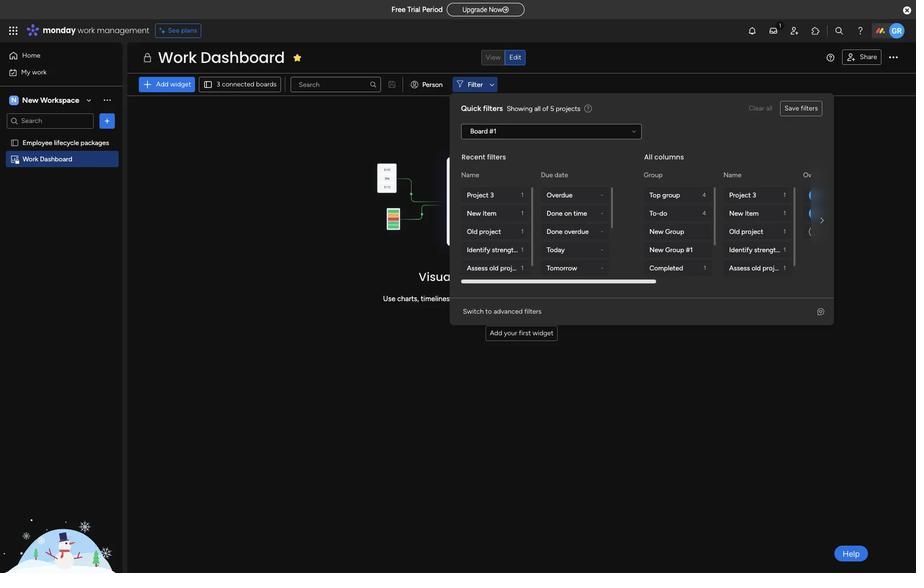 Task type: vqa. For each thing, say whether or not it's contained in the screenshot.


Task type: locate. For each thing, give the bounding box(es) containing it.
1 horizontal spatial assess old project's progress
[[729, 264, 817, 272]]

2 old from the left
[[729, 228, 740, 236]]

1 vertical spatial from
[[562, 295, 577, 303]]

work right my
[[32, 68, 47, 76]]

1 horizontal spatial all
[[579, 295, 586, 303]]

work for monday
[[78, 25, 95, 36]]

0 vertical spatial dashboard
[[200, 47, 285, 68]]

boards right connected
[[256, 80, 277, 88]]

0 horizontal spatial project
[[479, 228, 501, 236]]

old for first name 'group' from the right
[[729, 228, 740, 236]]

1 project 3 from the left
[[467, 191, 494, 199]]

1 vertical spatial 4
[[703, 210, 706, 217]]

1 vertical spatial work dashboard
[[23, 155, 72, 163]]

1 old from the left
[[467, 228, 478, 236]]

None search field
[[291, 77, 381, 92]]

2 progress from the left
[[791, 264, 817, 272]]

1 vertical spatial group
[[665, 228, 684, 236]]

0 horizontal spatial all
[[535, 105, 541, 113]]

0 horizontal spatial weaknesses
[[535, 246, 571, 254]]

1 horizontal spatial identify strengths and weaknesses
[[729, 246, 834, 254]]

filter button
[[453, 77, 498, 92]]

1 horizontal spatial and
[[522, 246, 533, 254]]

1 vertical spatial to
[[486, 308, 492, 316]]

your left first
[[504, 329, 517, 337]]

recent
[[462, 152, 485, 162]]

1 horizontal spatial strengths
[[754, 246, 783, 254]]

your inside button
[[504, 329, 517, 337]]

upgrade now link
[[447, 3, 525, 16]]

1 horizontal spatial work
[[158, 47, 197, 68]]

home
[[22, 51, 40, 60]]

to
[[514, 295, 521, 303], [486, 308, 492, 316]]

list box
[[0, 133, 123, 297]]

0 horizontal spatial project 3
[[467, 191, 494, 199]]

2 project's from the left
[[763, 264, 789, 272]]

0 vertical spatial work
[[158, 47, 197, 68]]

group down 'new group'
[[665, 246, 684, 254]]

1 horizontal spatial 3
[[490, 191, 494, 199]]

free
[[392, 5, 406, 14]]

your inside use charts, timelines, and other widgets to get insights from all of your boards at once learn more
[[596, 295, 611, 303]]

once
[[644, 295, 661, 303]]

share button
[[842, 49, 882, 65]]

0 horizontal spatial name group
[[461, 187, 571, 276]]

3 - from the top
[[601, 228, 603, 235]]

boards
[[256, 80, 277, 88], [584, 269, 625, 285], [612, 295, 635, 303]]

0 horizontal spatial progress
[[528, 264, 555, 272]]

filters for save
[[801, 104, 818, 112]]

0 vertical spatial boards
[[256, 80, 277, 88]]

to inside use charts, timelines, and other widgets to get insights from all of your boards at once learn more
[[514, 295, 521, 303]]

work dashboard banner
[[127, 42, 916, 367]]

old
[[467, 228, 478, 236], [729, 228, 740, 236]]

top
[[650, 191, 661, 199]]

1 horizontal spatial project's
[[763, 264, 789, 272]]

board
[[470, 127, 488, 136]]

group down 'all'
[[644, 171, 663, 179]]

5 - from the top
[[601, 265, 603, 272]]

all down multiple
[[579, 295, 586, 303]]

0 horizontal spatial add
[[156, 80, 169, 88]]

on
[[564, 209, 572, 217]]

0 horizontal spatial project
[[467, 191, 489, 199]]

from
[[503, 269, 530, 285], [562, 295, 577, 303]]

1 project from the left
[[467, 191, 489, 199]]

1 horizontal spatial widget
[[533, 329, 554, 337]]

2 strengths from the left
[[754, 246, 783, 254]]

done
[[547, 209, 563, 217], [547, 228, 563, 236]]

1 horizontal spatial old project
[[729, 228, 763, 236]]

project's
[[500, 264, 527, 272], [763, 264, 789, 272]]

data
[[473, 269, 500, 285]]

group
[[644, 171, 663, 179], [665, 228, 684, 236], [665, 246, 684, 254]]

1 vertical spatial done
[[547, 228, 563, 236]]

all left 5
[[535, 105, 541, 113]]

0 vertical spatial to
[[514, 295, 521, 303]]

widget inside "popup button"
[[170, 80, 191, 88]]

1 horizontal spatial project
[[742, 228, 763, 236]]

1 vertical spatial work
[[32, 68, 47, 76]]

1 horizontal spatial project
[[729, 191, 751, 199]]

of left 5
[[542, 105, 549, 113]]

identify
[[467, 246, 490, 254], [729, 246, 753, 254]]

save
[[785, 104, 799, 112]]

workspace options image
[[102, 95, 112, 105]]

view button
[[482, 50, 505, 65]]

work right private dashboard image
[[23, 155, 38, 163]]

done for done on time
[[547, 209, 563, 217]]

filters right save
[[801, 104, 818, 112]]

0 vertical spatial greg robinson image
[[890, 23, 905, 38]]

2 identify from the left
[[729, 246, 753, 254]]

name group
[[461, 187, 571, 276], [724, 187, 834, 276]]

0 horizontal spatial 3
[[217, 80, 220, 88]]

see plans
[[168, 26, 197, 35]]

item for 2nd name 'group' from the right
[[483, 209, 496, 217]]

1 vertical spatial greg robinson image
[[809, 207, 821, 219]]

greg robinson image down greg robinson image
[[809, 207, 821, 219]]

add inside button
[[490, 329, 502, 337]]

of right insights
[[588, 295, 595, 303]]

0 horizontal spatial old project
[[467, 228, 501, 236]]

1
[[521, 192, 524, 198], [784, 192, 786, 198], [521, 210, 524, 217], [784, 210, 786, 217], [521, 228, 524, 235], [784, 228, 786, 235], [521, 247, 524, 253], [784, 247, 786, 253], [521, 265, 524, 272], [704, 265, 706, 272], [784, 265, 786, 272]]

weaknesses down 'owner' group
[[797, 246, 834, 254]]

private dashboard image
[[10, 154, 19, 164]]

boards right tomorrow
[[584, 269, 625, 285]]

0 horizontal spatial project's
[[500, 264, 527, 272]]

all
[[535, 105, 541, 113], [579, 295, 586, 303]]

1 horizontal spatial work dashboard
[[158, 47, 285, 68]]

1 horizontal spatial new item
[[729, 209, 759, 217]]

1 horizontal spatial your
[[596, 295, 611, 303]]

switch to advanced filters
[[463, 308, 542, 316]]

0 horizontal spatial old
[[489, 264, 499, 272]]

2 item from the left
[[745, 209, 759, 217]]

0 vertical spatial done
[[547, 209, 563, 217]]

old
[[489, 264, 499, 272], [752, 264, 761, 272]]

1 horizontal spatial from
[[562, 295, 577, 303]]

0 vertical spatial of
[[542, 105, 549, 113]]

group up new group #1
[[665, 228, 684, 236]]

upgrade
[[463, 6, 487, 13]]

weaknesses up tomorrow
[[535, 246, 571, 254]]

project
[[479, 228, 501, 236], [742, 228, 763, 236]]

from inside use charts, timelines, and other widgets to get insights from all of your boards at once learn more
[[562, 295, 577, 303]]

1 horizontal spatial item
[[745, 209, 759, 217]]

work dashboard up connected
[[158, 47, 285, 68]]

4 - from the top
[[601, 247, 603, 253]]

filters
[[483, 104, 503, 113], [801, 104, 818, 112], [487, 152, 506, 162], [525, 308, 542, 316]]

of
[[542, 105, 549, 113], [588, 295, 595, 303]]

- for tomorrow
[[601, 265, 603, 272]]

0 vertical spatial all
[[535, 105, 541, 113]]

1 vertical spatial of
[[588, 295, 595, 303]]

menu image
[[827, 54, 835, 62]]

new item
[[467, 209, 496, 217], [729, 209, 759, 217]]

1 name group from the left
[[461, 187, 571, 276]]

2 done from the top
[[547, 228, 563, 236]]

dialog
[[450, 93, 916, 367]]

project for first name 'group' from the right
[[729, 191, 751, 199]]

your left at
[[596, 295, 611, 303]]

widget
[[170, 80, 191, 88], [533, 329, 554, 337]]

dashboard up 3 connected boards
[[200, 47, 285, 68]]

1 horizontal spatial add
[[490, 329, 502, 337]]

2 horizontal spatial and
[[785, 246, 796, 254]]

more
[[523, 305, 539, 313]]

1 horizontal spatial work
[[78, 25, 95, 36]]

1 vertical spatial your
[[504, 329, 517, 337]]

dapulse rightstroke image
[[503, 6, 509, 13]]

3 inside popup button
[[217, 80, 220, 88]]

boards left at
[[612, 295, 635, 303]]

learn
[[505, 305, 522, 313]]

none search field inside work dashboard banner
[[291, 77, 381, 92]]

n
[[11, 96, 17, 104]]

2 project from the left
[[729, 191, 751, 199]]

at
[[636, 295, 643, 303]]

visualize data from multiple boards element
[[127, 96, 916, 341]]

your
[[596, 295, 611, 303], [504, 329, 517, 337]]

group
[[662, 191, 680, 199]]

and for first name 'group' from the right
[[785, 246, 796, 254]]

and
[[522, 246, 533, 254], [785, 246, 796, 254], [453, 295, 465, 303]]

2 identify strengths and weaknesses from the left
[[729, 246, 834, 254]]

work right the monday
[[78, 25, 95, 36]]

add for add widget
[[156, 80, 169, 88]]

0 horizontal spatial widget
[[170, 80, 191, 88]]

0 horizontal spatial name
[[461, 171, 479, 179]]

0 horizontal spatial greg robinson image
[[809, 207, 821, 219]]

2 horizontal spatial 3
[[753, 191, 756, 199]]

1 vertical spatial boards
[[584, 269, 625, 285]]

progress
[[528, 264, 555, 272], [791, 264, 817, 272]]

1 identify from the left
[[467, 246, 490, 254]]

2 - from the top
[[601, 210, 603, 217]]

widgets
[[486, 295, 512, 303]]

1 done from the top
[[547, 209, 563, 217]]

inbox image
[[769, 26, 778, 36]]

old project
[[467, 228, 501, 236], [729, 228, 763, 236]]

2 old project from the left
[[729, 228, 763, 236]]

- for overdue
[[601, 192, 603, 198]]

filters inside button
[[525, 308, 542, 316]]

1 progress from the left
[[528, 264, 555, 272]]

0 horizontal spatial dashboard
[[40, 155, 72, 163]]

options image
[[102, 116, 112, 126]]

work dashboard
[[158, 47, 285, 68], [23, 155, 72, 163]]

0 horizontal spatial identify
[[467, 246, 490, 254]]

0 horizontal spatial and
[[453, 295, 465, 303]]

filters down get
[[525, 308, 542, 316]]

0 horizontal spatial work dashboard
[[23, 155, 72, 163]]

Work Dashboard field
[[156, 47, 287, 68]]

workspace
[[40, 95, 79, 105]]

0 vertical spatial add
[[156, 80, 169, 88]]

share
[[860, 53, 877, 61]]

0 vertical spatial #1
[[490, 127, 497, 136]]

of inside use charts, timelines, and other widgets to get insights from all of your boards at once learn more
[[588, 295, 595, 303]]

help image
[[856, 26, 865, 36]]

0 vertical spatial work dashboard
[[158, 47, 285, 68]]

0 horizontal spatial to
[[486, 308, 492, 316]]

filters right quick
[[483, 104, 503, 113]]

item
[[483, 209, 496, 217], [745, 209, 759, 217]]

2 4 from the top
[[703, 210, 706, 217]]

2 vertical spatial group
[[665, 246, 684, 254]]

1 horizontal spatial weaknesses
[[797, 246, 834, 254]]

0 horizontal spatial identify strengths and weaknesses
[[467, 246, 571, 254]]

0 horizontal spatial your
[[504, 329, 517, 337]]

2 vertical spatial boards
[[612, 295, 635, 303]]

connected
[[222, 80, 254, 88]]

1 horizontal spatial dashboard
[[200, 47, 285, 68]]

0 horizontal spatial work
[[32, 68, 47, 76]]

1 horizontal spatial progress
[[791, 264, 817, 272]]

work inside button
[[32, 68, 47, 76]]

new group #1
[[650, 246, 693, 254]]

1 horizontal spatial #1
[[686, 246, 693, 254]]

recent filters
[[462, 152, 506, 162]]

0 vertical spatial widget
[[170, 80, 191, 88]]

1 vertical spatial widget
[[533, 329, 554, 337]]

dialog containing recent filters
[[450, 93, 916, 367]]

private dashboard image
[[142, 52, 153, 63]]

project for 2nd name 'group' from the right
[[467, 191, 489, 199]]

1 4 from the top
[[703, 192, 706, 198]]

due
[[541, 171, 553, 179]]

and inside use charts, timelines, and other widgets to get insights from all of your boards at once learn more
[[453, 295, 465, 303]]

help
[[843, 549, 860, 559]]

#1
[[490, 127, 497, 136], [686, 246, 693, 254]]

assess
[[467, 264, 488, 272], [729, 264, 750, 272]]

0 horizontal spatial strengths
[[492, 246, 521, 254]]

0 horizontal spatial item
[[483, 209, 496, 217]]

filters inside button
[[801, 104, 818, 112]]

1 horizontal spatial name
[[724, 171, 742, 179]]

1 item from the left
[[483, 209, 496, 217]]

0 vertical spatial work
[[78, 25, 95, 36]]

Search in workspace field
[[20, 115, 80, 126]]

from up get
[[503, 269, 530, 285]]

2 old from the left
[[752, 264, 761, 272]]

done up "today"
[[547, 228, 563, 236]]

to left get
[[514, 295, 521, 303]]

4 right do
[[703, 210, 706, 217]]

1 identify strengths and weaknesses from the left
[[467, 246, 571, 254]]

done overdue
[[547, 228, 589, 236]]

period
[[422, 5, 443, 14]]

add
[[156, 80, 169, 88], [490, 329, 502, 337]]

first
[[519, 329, 531, 337]]

group group
[[644, 187, 714, 312]]

0 horizontal spatial work
[[23, 155, 38, 163]]

from right insights
[[562, 295, 577, 303]]

columns
[[654, 152, 684, 162]]

to right switch
[[486, 308, 492, 316]]

strengths
[[492, 246, 521, 254], [754, 246, 783, 254]]

done left on
[[547, 209, 563, 217]]

1 horizontal spatial greg robinson image
[[890, 23, 905, 38]]

- for done on time
[[601, 210, 603, 217]]

lottie animation element
[[0, 476, 123, 573]]

workspace image
[[9, 95, 19, 105]]

1 horizontal spatial to
[[514, 295, 521, 303]]

greg robinson image
[[890, 23, 905, 38], [809, 207, 821, 219]]

1 strengths from the left
[[492, 246, 521, 254]]

see
[[168, 26, 180, 35]]

add for add your first widget
[[490, 329, 502, 337]]

1 horizontal spatial identify
[[729, 246, 753, 254]]

dashboard down employee lifecycle packages
[[40, 155, 72, 163]]

work dashboard down employee
[[23, 155, 72, 163]]

and for 2nd name 'group' from the right
[[522, 246, 533, 254]]

0 horizontal spatial of
[[542, 105, 549, 113]]

Filter dashboard by text search field
[[291, 77, 381, 92]]

1 horizontal spatial project 3
[[729, 191, 756, 199]]

greg robinson image down the dapulse close 'icon'
[[890, 23, 905, 38]]

0 horizontal spatial new item
[[467, 209, 496, 217]]

today
[[547, 246, 565, 254]]

1 assess from the left
[[467, 264, 488, 272]]

1 vertical spatial all
[[579, 295, 586, 303]]

board #1
[[470, 127, 497, 136]]

more options image
[[890, 53, 898, 62]]

projects
[[556, 105, 581, 113]]

person
[[422, 80, 443, 89]]

2 name group from the left
[[724, 187, 834, 276]]

0 horizontal spatial from
[[503, 269, 530, 285]]

option
[[0, 134, 123, 136]]

1 horizontal spatial of
[[588, 295, 595, 303]]

1 - from the top
[[601, 192, 603, 198]]

1 horizontal spatial name group
[[724, 187, 834, 276]]

0 horizontal spatial old
[[467, 228, 478, 236]]

-
[[601, 192, 603, 198], [601, 210, 603, 217], [601, 228, 603, 235], [601, 247, 603, 253], [601, 265, 603, 272]]

2 project 3 from the left
[[729, 191, 756, 199]]

work down "see plans" button on the top left
[[158, 47, 197, 68]]

0 horizontal spatial assess old project's progress
[[467, 264, 555, 272]]

strengths for first name 'group' from the right
[[754, 246, 783, 254]]

boards inside popup button
[[256, 80, 277, 88]]

all inside use charts, timelines, and other widgets to get insights from all of your boards at once learn more
[[579, 295, 586, 303]]

4 right group
[[703, 192, 706, 198]]

4 for to-do
[[703, 210, 706, 217]]

name
[[461, 171, 479, 179], [724, 171, 742, 179]]

add inside "popup button"
[[156, 80, 169, 88]]

0 vertical spatial your
[[596, 295, 611, 303]]

3 for first name 'group' from the right
[[753, 191, 756, 199]]

1 vertical spatial add
[[490, 329, 502, 337]]

apps image
[[811, 26, 821, 36]]

work
[[158, 47, 197, 68], [23, 155, 38, 163]]

0 horizontal spatial assess
[[467, 264, 488, 272]]

1 horizontal spatial assess
[[729, 264, 750, 272]]

add your first widget
[[490, 329, 554, 337]]

filters right recent
[[487, 152, 506, 162]]

1 old from the left
[[489, 264, 499, 272]]

4 for top group
[[703, 192, 706, 198]]



Task type: describe. For each thing, give the bounding box(es) containing it.
2 assess from the left
[[729, 264, 750, 272]]

3 connected boards button
[[199, 77, 281, 92]]

old for 2nd name 'group' from the right
[[467, 228, 478, 236]]

group for new group
[[665, 228, 684, 236]]

1 name from the left
[[461, 171, 479, 179]]

do
[[660, 209, 667, 217]]

identify strengths and weaknesses for 2nd name 'group' from the right
[[467, 246, 571, 254]]

lifecycle
[[54, 139, 79, 147]]

1 old project from the left
[[467, 228, 501, 236]]

owner
[[803, 171, 824, 179]]

widget inside button
[[533, 329, 554, 337]]

save filters button
[[781, 101, 823, 116]]

remove from favorites image
[[293, 53, 302, 62]]

to-
[[650, 209, 660, 217]]

my
[[21, 68, 30, 76]]

free trial period
[[392, 5, 443, 14]]

3 connected boards
[[217, 80, 277, 88]]

to inside button
[[486, 308, 492, 316]]

advanced
[[494, 308, 523, 316]]

lottie animation image
[[0, 476, 123, 573]]

filters for quick
[[483, 104, 503, 113]]

search image
[[369, 81, 377, 88]]

monday work management
[[43, 25, 149, 36]]

other
[[467, 295, 484, 303]]

1 new item from the left
[[467, 209, 496, 217]]

tomorrow
[[547, 264, 577, 272]]

packages
[[81, 139, 109, 147]]

arrow down image
[[486, 79, 498, 90]]

see plans button
[[155, 24, 201, 38]]

all
[[644, 152, 653, 162]]

due date group
[[541, 187, 611, 367]]

0 horizontal spatial #1
[[490, 127, 497, 136]]

date
[[555, 171, 568, 179]]

upgrade now
[[463, 6, 503, 13]]

top group
[[650, 191, 680, 199]]

done on time
[[547, 209, 587, 217]]

2 name from the left
[[724, 171, 742, 179]]

monday
[[43, 25, 76, 36]]

- for today
[[601, 247, 603, 253]]

quick
[[461, 104, 481, 113]]

help button
[[835, 546, 868, 562]]

add widget button
[[139, 77, 195, 92]]

project 3 for first name 'group' from the right
[[729, 191, 756, 199]]

employee
[[23, 139, 52, 147]]

switch
[[463, 308, 484, 316]]

2 weaknesses from the left
[[797, 246, 834, 254]]

add widget
[[156, 80, 191, 88]]

identify for 2nd name 'group' from the right
[[467, 246, 490, 254]]

5
[[550, 105, 554, 113]]

1 project's from the left
[[500, 264, 527, 272]]

to-do
[[650, 209, 667, 217]]

1 vertical spatial work
[[23, 155, 38, 163]]

time
[[574, 209, 587, 217]]

multiple
[[533, 269, 581, 285]]

management
[[97, 25, 149, 36]]

dialog inside work dashboard banner
[[450, 93, 916, 367]]

workspace selection element
[[9, 94, 81, 106]]

view
[[486, 53, 501, 62]]

1 weaknesses from the left
[[535, 246, 571, 254]]

filter
[[468, 80, 483, 89]]

progress for first name 'group' from the right
[[791, 264, 817, 272]]

notifications image
[[748, 26, 757, 36]]

plans
[[181, 26, 197, 35]]

dashboard inside banner
[[200, 47, 285, 68]]

item for first name 'group' from the right
[[745, 209, 759, 217]]

charts,
[[397, 295, 419, 303]]

use charts, timelines, and other widgets to get insights from all of your boards at once learn more
[[383, 295, 661, 313]]

greg robinson image
[[809, 189, 821, 201]]

done for done overdue
[[547, 228, 563, 236]]

work for my
[[32, 68, 47, 76]]

quick filters showing all of 5 projects
[[461, 104, 581, 113]]

due date
[[541, 171, 568, 179]]

1 project from the left
[[479, 228, 501, 236]]

boards inside use charts, timelines, and other widgets to get insights from all of your boards at once learn more
[[612, 295, 635, 303]]

new workspace
[[22, 95, 79, 105]]

2 new item from the left
[[729, 209, 759, 217]]

strengths for 2nd name 'group' from the right
[[492, 246, 521, 254]]

new inside workspace selection element
[[22, 95, 38, 105]]

completed
[[650, 264, 683, 272]]

work inside work dashboard banner
[[158, 47, 197, 68]]

public board image
[[10, 138, 19, 147]]

0 vertical spatial group
[[644, 171, 663, 179]]

list box containing employee lifecycle packages
[[0, 133, 123, 297]]

insights
[[535, 295, 560, 303]]

1 image
[[776, 20, 785, 31]]

learn more link
[[505, 305, 539, 314]]

1 inside group group
[[704, 265, 706, 272]]

now
[[489, 6, 503, 13]]

1 assess old project's progress from the left
[[467, 264, 555, 272]]

2 project from the left
[[742, 228, 763, 236]]

1 vertical spatial dashboard
[[40, 155, 72, 163]]

add your first widget button
[[486, 326, 558, 341]]

of inside quick filters showing all of 5 projects
[[542, 105, 549, 113]]

person button
[[407, 77, 449, 92]]

all columns
[[644, 152, 684, 162]]

v2 user feedback image
[[818, 307, 824, 317]]

identify strengths and weaknesses for first name 'group' from the right
[[729, 246, 834, 254]]

home button
[[6, 48, 103, 63]]

learn more image
[[585, 104, 592, 113]]

group for new group #1
[[665, 246, 684, 254]]

my work button
[[6, 65, 103, 80]]

3 for 2nd name 'group' from the right
[[490, 191, 494, 199]]

edit
[[510, 53, 522, 62]]

identify for first name 'group' from the right
[[729, 246, 753, 254]]

select product image
[[9, 26, 18, 36]]

2 assess old project's progress from the left
[[729, 264, 817, 272]]

owner group
[[803, 187, 875, 239]]

employee lifecycle packages
[[23, 139, 109, 147]]

work dashboard inside work dashboard banner
[[158, 47, 285, 68]]

showing
[[507, 105, 533, 113]]

get
[[522, 295, 533, 303]]

overdue
[[547, 191, 573, 199]]

search everything image
[[835, 26, 844, 36]]

all inside quick filters showing all of 5 projects
[[535, 105, 541, 113]]

visualize data from multiple boards
[[419, 269, 625, 285]]

switch to advanced filters button
[[459, 304, 546, 320]]

invite members image
[[790, 26, 800, 36]]

dapulse close image
[[903, 6, 912, 15]]

edit button
[[505, 50, 526, 65]]

greg robinson image inside 'owner' group
[[809, 207, 821, 219]]

filters for recent
[[487, 152, 506, 162]]

project 3 for 2nd name 'group' from the right
[[467, 191, 494, 199]]

progress for 2nd name 'group' from the right
[[528, 264, 555, 272]]

- for done overdue
[[601, 228, 603, 235]]

#1 inside group group
[[686, 246, 693, 254]]

timelines,
[[421, 295, 452, 303]]

display modes group
[[482, 50, 526, 65]]

my work
[[21, 68, 47, 76]]

0 vertical spatial from
[[503, 269, 530, 285]]

use
[[383, 295, 396, 303]]

trial
[[408, 5, 421, 14]]

save filters
[[785, 104, 818, 112]]

visualize
[[419, 269, 470, 285]]

new group
[[650, 228, 684, 236]]

overdue
[[564, 228, 589, 236]]



